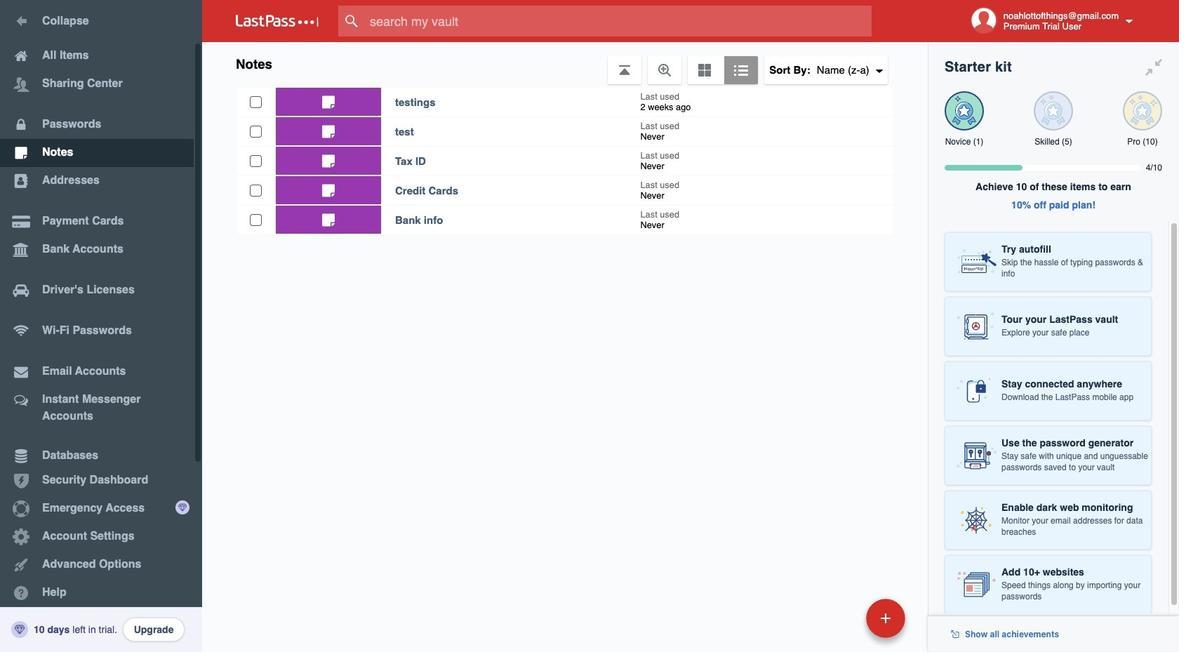 Task type: vqa. For each thing, say whether or not it's contained in the screenshot.
dialog
no



Task type: locate. For each thing, give the bounding box(es) containing it.
main navigation navigation
[[0, 0, 202, 652]]

Search search field
[[338, 6, 899, 37]]

vault options navigation
[[202, 42, 928, 84]]

new item navigation
[[770, 595, 914, 652]]



Task type: describe. For each thing, give the bounding box(es) containing it.
lastpass image
[[236, 15, 319, 27]]

new item element
[[770, 598, 911, 638]]

search my vault text field
[[338, 6, 899, 37]]



